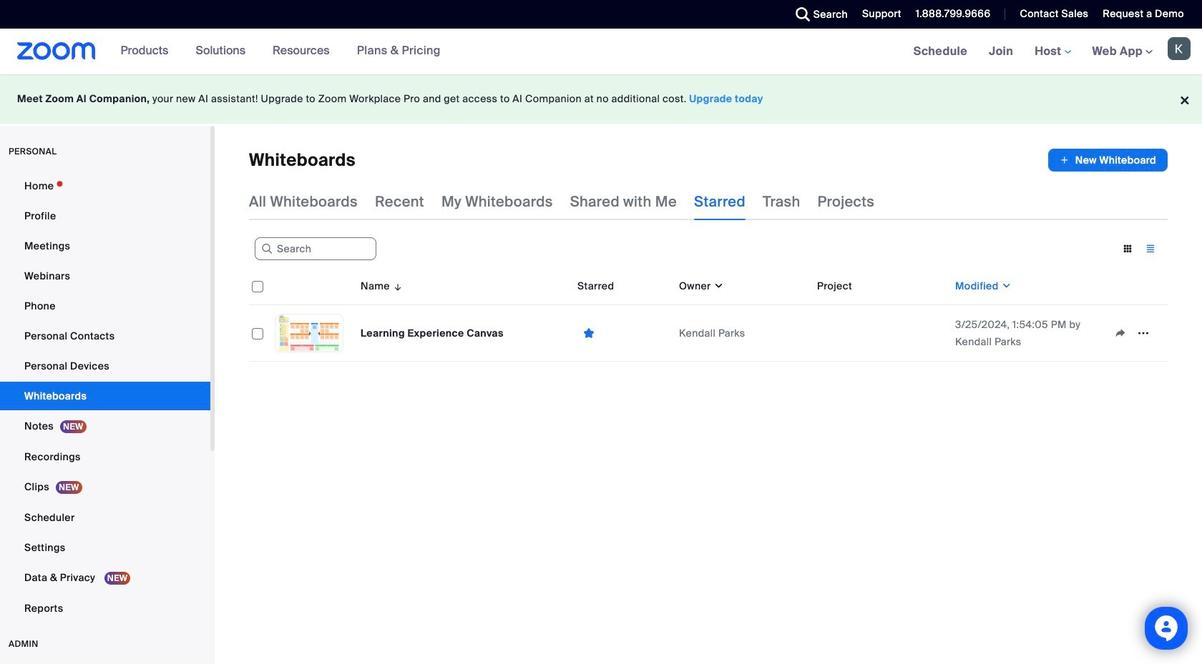 Task type: describe. For each thing, give the bounding box(es) containing it.
zoom logo image
[[17, 42, 96, 60]]

tabs of all whiteboard page tab list
[[249, 183, 875, 220]]

product information navigation
[[110, 29, 452, 74]]

personal menu menu
[[0, 172, 210, 625]]

learning experience canvas element
[[361, 327, 504, 340]]

0 vertical spatial application
[[1048, 149, 1168, 172]]

grid mode, not selected image
[[1117, 243, 1139, 256]]



Task type: vqa. For each thing, say whether or not it's contained in the screenshot.
the Home link at top left
no



Task type: locate. For each thing, give the bounding box(es) containing it.
1 vertical spatial application
[[249, 268, 1168, 362]]

profile picture image
[[1168, 37, 1191, 60]]

Search text field
[[255, 238, 376, 261]]

down image
[[711, 279, 724, 293]]

cell
[[812, 306, 950, 362]]

add image
[[1060, 153, 1070, 167]]

application
[[1048, 149, 1168, 172], [249, 268, 1168, 362]]

click to unstar the whiteboard learning experience canvas image
[[578, 327, 600, 340]]

list mode, selected image
[[1139, 243, 1162, 256]]

banner
[[0, 29, 1202, 75]]

thumbnail of learning experience canvas image
[[276, 315, 343, 352]]

footer
[[0, 74, 1202, 124]]

arrow down image
[[390, 278, 403, 295]]

cell inside application
[[812, 306, 950, 362]]

meetings navigation
[[903, 29, 1202, 75]]



